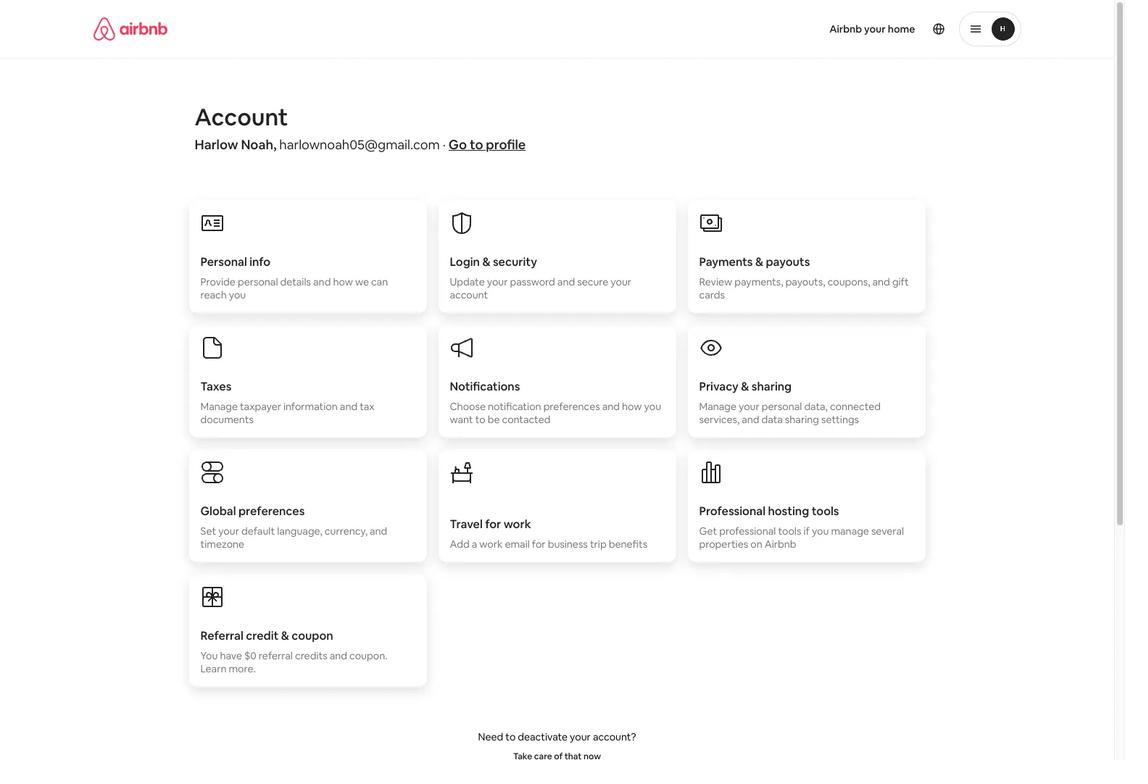 Task type: vqa. For each thing, say whether or not it's contained in the screenshot.
the bottom help
no



Task type: describe. For each thing, give the bounding box(es) containing it.
coupons,
[[828, 276, 871, 289]]

airbnb inside professional hosting tools get professional tools if you manage several properties on airbnb
[[765, 538, 797, 551]]

1 vertical spatial work
[[480, 538, 503, 551]]

gift
[[893, 276, 909, 289]]

to inside account harlow noah , harlownoah05@gmail.com · go to profile
[[470, 136, 483, 153]]

taxes manage taxpayer information and tax documents
[[201, 379, 375, 427]]

how inside personal info provide personal details and how we can reach you
[[333, 276, 353, 289]]

personal info provide personal details and how we can reach you
[[201, 255, 388, 302]]

have
[[220, 650, 242, 663]]

& for privacy
[[741, 379, 750, 395]]

tax
[[360, 400, 375, 413]]

home
[[888, 22, 916, 36]]

manage
[[832, 525, 870, 538]]

on
[[751, 538, 763, 551]]

your right secure at the right top
[[611, 276, 632, 289]]

cards
[[700, 289, 725, 302]]

you inside the notifications choose notification preferences and how you want to be contacted
[[645, 400, 662, 413]]

& for login
[[483, 255, 491, 270]]

data
[[762, 413, 783, 427]]

choose
[[450, 400, 486, 413]]

payments
[[700, 255, 753, 270]]

airbnb inside profile element
[[830, 22, 863, 36]]

taxpayer
[[240, 400, 281, 413]]

preferences inside the notifications choose notification preferences and how you want to be contacted
[[544, 400, 600, 413]]

you
[[201, 650, 218, 663]]

payments & payouts review payments, payouts, coupons, and gift cards
[[700, 255, 909, 302]]

noah
[[241, 136, 273, 153]]

update
[[450, 276, 485, 289]]

profile element
[[575, 0, 1022, 58]]

credit
[[246, 629, 279, 644]]

payouts
[[766, 255, 811, 270]]

harlownoah05@gmail.com
[[280, 136, 440, 153]]

1 vertical spatial for
[[532, 538, 546, 551]]

and inside payments & payouts review payments, payouts, coupons, and gift cards
[[873, 276, 891, 289]]

how inside the notifications choose notification preferences and how you want to be contacted
[[622, 400, 642, 413]]

business
[[548, 538, 588, 551]]

referral
[[259, 650, 293, 663]]

details
[[280, 276, 311, 289]]

0 horizontal spatial tools
[[779, 525, 802, 538]]

your inside "airbnb your home" link
[[865, 22, 886, 36]]

0 vertical spatial for
[[485, 517, 501, 532]]

documents
[[201, 413, 254, 427]]

several
[[872, 525, 905, 538]]

0 vertical spatial tools
[[812, 504, 840, 519]]

global
[[201, 504, 236, 519]]

go
[[449, 136, 467, 153]]

and inside referral credit & coupon you have $0 referral credits and coupon. learn more.
[[330, 650, 347, 663]]

privacy
[[700, 379, 739, 395]]

referral
[[201, 629, 244, 644]]

if
[[804, 525, 810, 538]]

travel for work add a work email for business trip benefits
[[450, 517, 648, 551]]

$0
[[244, 650, 257, 663]]

& for payments
[[756, 255, 764, 270]]

information
[[284, 400, 338, 413]]

be
[[488, 413, 500, 427]]

need to deactivate your account?
[[478, 731, 637, 744]]

learn
[[201, 663, 227, 676]]

personal
[[201, 255, 247, 270]]

login
[[450, 255, 480, 270]]

more.
[[229, 663, 256, 676]]

personal inside personal info provide personal details and how we can reach you
[[238, 276, 278, 289]]

profile
[[486, 136, 526, 153]]

properties
[[700, 538, 749, 551]]

you inside professional hosting tools get professional tools if you manage several properties on airbnb
[[812, 525, 829, 538]]

we
[[355, 276, 369, 289]]

set
[[201, 525, 216, 538]]

global preferences set your default language, currency, and timezone
[[201, 504, 388, 551]]

your inside global preferences set your default language, currency, and timezone
[[218, 525, 239, 538]]

account?
[[593, 731, 637, 744]]

coupon.
[[350, 650, 388, 663]]

credits
[[295, 650, 328, 663]]

account harlow noah , harlownoah05@gmail.com · go to profile
[[195, 102, 526, 153]]

harlow
[[195, 136, 238, 153]]

want
[[450, 413, 473, 427]]

professional hosting tools get professional tools if you manage several properties on airbnb
[[700, 504, 905, 551]]

manage inside privacy & sharing manage your personal data, connected services, and data sharing settings
[[700, 400, 737, 413]]

need
[[478, 731, 504, 744]]



Task type: locate. For each thing, give the bounding box(es) containing it.
add
[[450, 538, 470, 551]]

airbnb
[[830, 22, 863, 36], [765, 538, 797, 551]]

manage down privacy
[[700, 400, 737, 413]]

get
[[700, 525, 718, 538]]

notification
[[488, 400, 542, 413]]

1 vertical spatial sharing
[[785, 413, 820, 427]]

work up "email"
[[504, 517, 531, 532]]

email
[[505, 538, 530, 551]]

& inside payments & payouts review payments, payouts, coupons, and gift cards
[[756, 255, 764, 270]]

privacy & sharing manage your personal data, connected services, and data sharing settings
[[700, 379, 881, 427]]

to right go
[[470, 136, 483, 153]]

and inside login & security update your password and secure your account
[[558, 276, 575, 289]]

& right privacy
[[741, 379, 750, 395]]

default
[[242, 525, 275, 538]]

travel
[[450, 517, 483, 532]]

data,
[[805, 400, 828, 413]]

and inside personal info provide personal details and how we can reach you
[[313, 276, 331, 289]]

0 vertical spatial to
[[470, 136, 483, 153]]

sharing right the data
[[785, 413, 820, 427]]

manage inside taxes manage taxpayer information and tax documents
[[201, 400, 238, 413]]

personal inside privacy & sharing manage your personal data, connected services, and data sharing settings
[[762, 400, 803, 413]]

to right need
[[506, 731, 516, 744]]

language,
[[277, 525, 323, 538]]

1 horizontal spatial personal
[[762, 400, 803, 413]]

tools left if
[[779, 525, 802, 538]]

security
[[493, 255, 537, 270]]

preferences
[[544, 400, 600, 413], [239, 504, 305, 519]]

for right travel
[[485, 517, 501, 532]]

1 horizontal spatial airbnb
[[830, 22, 863, 36]]

settings
[[822, 413, 860, 427]]

2 vertical spatial you
[[812, 525, 829, 538]]

and inside global preferences set your default language, currency, and timezone
[[370, 525, 388, 538]]

0 horizontal spatial you
[[229, 289, 246, 302]]

& inside referral credit & coupon you have $0 referral credits and coupon. learn more.
[[281, 629, 289, 644]]

your down security on the left of page
[[487, 276, 508, 289]]

payments,
[[735, 276, 784, 289]]

taxes
[[201, 379, 232, 395]]

preferences right notification
[[544, 400, 600, 413]]

1 vertical spatial to
[[476, 413, 486, 427]]

professional
[[700, 504, 766, 519]]

you right if
[[812, 525, 829, 538]]

notifications
[[450, 379, 520, 395]]

preferences inside global preferences set your default language, currency, and timezone
[[239, 504, 305, 519]]

& up payments,
[[756, 255, 764, 270]]

0 horizontal spatial airbnb
[[765, 538, 797, 551]]

connected
[[830, 400, 881, 413]]

work
[[504, 517, 531, 532], [480, 538, 503, 551]]

your left the data
[[739, 400, 760, 413]]

1 manage from the left
[[201, 400, 238, 413]]

0 horizontal spatial how
[[333, 276, 353, 289]]

& up the referral
[[281, 629, 289, 644]]

airbnb your home
[[830, 22, 916, 36]]

0 horizontal spatial work
[[480, 538, 503, 551]]

1 horizontal spatial manage
[[700, 400, 737, 413]]

a
[[472, 538, 478, 551]]

and inside privacy & sharing manage your personal data, connected services, and data sharing settings
[[742, 413, 760, 427]]

to inside the notifications choose notification preferences and how you want to be contacted
[[476, 413, 486, 427]]

to left be
[[476, 413, 486, 427]]

currency,
[[325, 525, 368, 538]]

manage down taxes at the left of the page
[[201, 400, 238, 413]]

0 vertical spatial work
[[504, 517, 531, 532]]

payouts,
[[786, 276, 826, 289]]

account
[[195, 102, 288, 132]]

reach
[[201, 289, 227, 302]]

you right the reach
[[229, 289, 246, 302]]

tools
[[812, 504, 840, 519], [779, 525, 802, 538]]

notifications choose notification preferences and how you want to be contacted
[[450, 379, 662, 427]]

go to profile link
[[449, 136, 526, 153]]

& inside login & security update your password and secure your account
[[483, 255, 491, 270]]

your
[[865, 22, 886, 36], [487, 276, 508, 289], [611, 276, 632, 289], [739, 400, 760, 413], [218, 525, 239, 538], [570, 731, 591, 744]]

and inside taxes manage taxpayer information and tax documents
[[340, 400, 358, 413]]

your left home
[[865, 22, 886, 36]]

1 horizontal spatial tools
[[812, 504, 840, 519]]

1 horizontal spatial how
[[622, 400, 642, 413]]

info
[[250, 255, 271, 270]]

2 horizontal spatial you
[[812, 525, 829, 538]]

1 vertical spatial how
[[622, 400, 642, 413]]

benefits
[[609, 538, 648, 551]]

password
[[510, 276, 555, 289]]

sharing up the data
[[752, 379, 792, 395]]

0 vertical spatial airbnb
[[830, 22, 863, 36]]

how
[[333, 276, 353, 289], [622, 400, 642, 413]]

professional
[[720, 525, 776, 538]]

for
[[485, 517, 501, 532], [532, 538, 546, 551]]

your inside privacy & sharing manage your personal data, connected services, and data sharing settings
[[739, 400, 760, 413]]

& inside privacy & sharing manage your personal data, connected services, and data sharing settings
[[741, 379, 750, 395]]

1 vertical spatial you
[[645, 400, 662, 413]]

1 vertical spatial preferences
[[239, 504, 305, 519]]

hosting
[[768, 504, 810, 519]]

personal down info
[[238, 276, 278, 289]]

your left account?
[[570, 731, 591, 744]]

0 horizontal spatial personal
[[238, 276, 278, 289]]

1 horizontal spatial work
[[504, 517, 531, 532]]

airbnb right 'on'
[[765, 538, 797, 551]]

1 horizontal spatial you
[[645, 400, 662, 413]]

1 vertical spatial airbnb
[[765, 538, 797, 551]]

0 vertical spatial preferences
[[544, 400, 600, 413]]

to
[[470, 136, 483, 153], [476, 413, 486, 427], [506, 731, 516, 744]]

preferences up default
[[239, 504, 305, 519]]

work right "a"
[[480, 538, 503, 551]]

2 manage from the left
[[700, 400, 737, 413]]

manage
[[201, 400, 238, 413], [700, 400, 737, 413]]

1 horizontal spatial preferences
[[544, 400, 600, 413]]

0 horizontal spatial manage
[[201, 400, 238, 413]]

1 horizontal spatial for
[[532, 538, 546, 551]]

personal left data,
[[762, 400, 803, 413]]

tools up manage
[[812, 504, 840, 519]]

airbnb your home link
[[821, 14, 925, 44]]

0 horizontal spatial for
[[485, 517, 501, 532]]

you left services, on the right bottom of the page
[[645, 400, 662, 413]]

2 vertical spatial to
[[506, 731, 516, 744]]

provide
[[201, 276, 236, 289]]

&
[[483, 255, 491, 270], [756, 255, 764, 270], [741, 379, 750, 395], [281, 629, 289, 644]]

0 vertical spatial you
[[229, 289, 246, 302]]

personal
[[238, 276, 278, 289], [762, 400, 803, 413]]

secure
[[578, 276, 609, 289]]

airbnb left home
[[830, 22, 863, 36]]

·
[[443, 136, 446, 153]]

account
[[450, 289, 488, 302]]

and inside the notifications choose notification preferences and how you want to be contacted
[[603, 400, 620, 413]]

can
[[371, 276, 388, 289]]

1 vertical spatial personal
[[762, 400, 803, 413]]

deactivate
[[518, 731, 568, 744]]

trip
[[590, 538, 607, 551]]

0 horizontal spatial preferences
[[239, 504, 305, 519]]

for right "email"
[[532, 538, 546, 551]]

you inside personal info provide personal details and how we can reach you
[[229, 289, 246, 302]]

coupon
[[292, 629, 334, 644]]

referral credit & coupon you have $0 referral credits and coupon. learn more.
[[201, 629, 388, 676]]

login & security update your password and secure your account
[[450, 255, 632, 302]]

1 vertical spatial tools
[[779, 525, 802, 538]]

services,
[[700, 413, 740, 427]]

timezone
[[201, 538, 245, 551]]

your right set
[[218, 525, 239, 538]]

,
[[273, 136, 277, 153]]

review
[[700, 276, 733, 289]]

you
[[229, 289, 246, 302], [645, 400, 662, 413], [812, 525, 829, 538]]

contacted
[[502, 413, 551, 427]]

0 vertical spatial personal
[[238, 276, 278, 289]]

0 vertical spatial how
[[333, 276, 353, 289]]

0 vertical spatial sharing
[[752, 379, 792, 395]]

& right the login
[[483, 255, 491, 270]]



